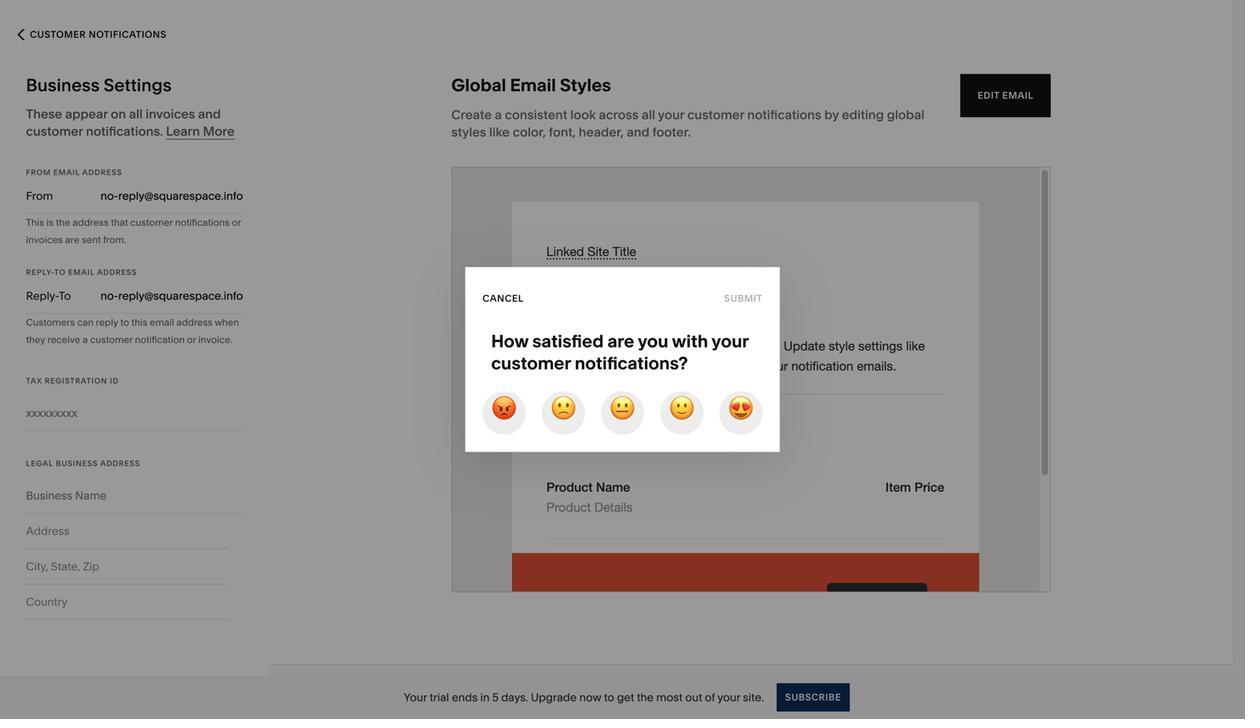 Task type: locate. For each thing, give the bounding box(es) containing it.
in
[[481, 691, 490, 704]]

0 horizontal spatial invoices
[[26, 234, 63, 246]]

2 from from the top
[[26, 189, 53, 203]]

dialog
[[465, 267, 780, 452]]

😡 button
[[483, 392, 526, 435]]

all right on
[[129, 106, 143, 122]]

address up sent
[[73, 217, 109, 228]]

business up these
[[26, 74, 100, 96]]

🙁 button
[[542, 392, 585, 435]]

1 horizontal spatial to
[[120, 317, 129, 328]]

0 horizontal spatial the
[[56, 217, 70, 228]]

0 vertical spatial or
[[232, 217, 241, 228]]

🙂
[[669, 393, 695, 425]]

0 vertical spatial a
[[495, 107, 502, 122]]

0 vertical spatial and
[[198, 106, 221, 122]]

customer inside the "this is the address that customer notifications or invoices are sent from."
[[130, 217, 173, 228]]

legal business address
[[26, 459, 140, 468]]

across
[[599, 107, 639, 122]]

the
[[56, 217, 70, 228], [637, 691, 654, 704]]

the right the get
[[637, 691, 654, 704]]

are inside how satisfied are you with your customer notifications?
[[608, 331, 635, 352]]

your
[[404, 691, 427, 704]]

this
[[132, 317, 147, 328]]

Tax Registration ID field
[[26, 404, 243, 422]]

email
[[510, 74, 556, 96], [1003, 90, 1034, 101], [53, 168, 80, 177], [68, 268, 95, 277]]

2 vertical spatial address
[[100, 459, 140, 468]]

no-reply@squarespace.info email field
[[62, 187, 243, 205], [80, 287, 243, 305]]

get
[[617, 691, 635, 704]]

no-reply@squarespace.info email field up the "this is the address that customer notifications or invoices are sent from."
[[62, 187, 243, 205]]

😍
[[728, 393, 754, 425]]

satisfactory element
[[669, 393, 695, 425]]

to left the get
[[604, 691, 615, 704]]

a
[[495, 107, 502, 122], [83, 334, 88, 345]]

and up learn more
[[198, 106, 221, 122]]

and down across
[[627, 124, 650, 140]]

1 vertical spatial are
[[608, 331, 635, 352]]

notifications.
[[86, 124, 163, 139]]

from
[[26, 168, 51, 177], [26, 189, 53, 203]]

invoices down is on the left top of page
[[26, 234, 63, 246]]

to
[[54, 268, 66, 277], [120, 317, 129, 328], [604, 691, 615, 704]]

1 horizontal spatial and
[[627, 124, 650, 140]]

your inside how satisfied are you with your customer notifications?
[[712, 331, 749, 352]]

from for from email address
[[26, 168, 51, 177]]

customer
[[688, 107, 745, 122], [26, 124, 83, 139], [130, 217, 173, 228], [90, 334, 133, 345], [491, 353, 571, 374]]

ends
[[452, 691, 478, 704]]

0 horizontal spatial a
[[83, 334, 88, 345]]

reply-
[[26, 268, 54, 277], [26, 289, 59, 303]]

your right with
[[712, 331, 749, 352]]

1 horizontal spatial all
[[642, 107, 656, 122]]

very satisfactory element
[[728, 393, 754, 425]]

reply- up reply-to
[[26, 268, 54, 277]]

invoices up learn
[[146, 106, 195, 122]]

your
[[658, 107, 685, 122], [712, 331, 749, 352], [718, 691, 741, 704]]

1 vertical spatial and
[[627, 124, 650, 140]]

cancel
[[483, 293, 524, 304]]

0 vertical spatial no-reply@squarespace.info email field
[[62, 187, 243, 205]]

0 vertical spatial your
[[658, 107, 685, 122]]

0 horizontal spatial or
[[187, 334, 196, 345]]

a inside "global email styles edit email create a consistent look across all your customer notifications by editing global styles like color, font, header, and footer."
[[495, 107, 502, 122]]

unsatisfactory element
[[551, 393, 577, 425]]

invoice.
[[198, 334, 233, 345]]

0 vertical spatial from
[[26, 168, 51, 177]]

a up like
[[495, 107, 502, 122]]

now
[[580, 691, 602, 704]]

the right is on the left top of page
[[56, 217, 70, 228]]

business settings
[[26, 74, 172, 96]]

1 horizontal spatial invoices
[[146, 106, 195, 122]]

all inside "global email styles edit email create a consistent look across all your customer notifications by editing global styles like color, font, header, and footer."
[[642, 107, 656, 122]]

and inside "global email styles edit email create a consistent look across all your customer notifications by editing global styles like color, font, header, and footer."
[[627, 124, 650, 140]]

this
[[26, 217, 44, 228]]

1 vertical spatial from
[[26, 189, 53, 203]]

business right legal
[[56, 459, 98, 468]]

2 reply- from the top
[[26, 289, 59, 303]]

global email styles edit email create a consistent look across all your customer notifications by editing global styles like color, font, header, and footer.
[[452, 74, 1034, 140]]

customer inside these appear on all invoices and customer notifications.
[[26, 124, 83, 139]]

2 vertical spatial your
[[718, 691, 741, 704]]

all up footer.
[[642, 107, 656, 122]]

are inside the "this is the address that customer notifications or invoices are sent from."
[[65, 234, 80, 246]]

invoices inside the "this is the address that customer notifications or invoices are sent from."
[[26, 234, 63, 246]]

1 vertical spatial notifications
[[175, 217, 230, 228]]

address
[[73, 217, 109, 228], [177, 317, 213, 328]]

to inside customers can reply to this email address when they receive a customer notification or invoice.
[[120, 317, 129, 328]]

0 vertical spatial address
[[73, 217, 109, 228]]

and
[[198, 106, 221, 122], [627, 124, 650, 140]]

1 vertical spatial to
[[120, 317, 129, 328]]

1 vertical spatial your
[[712, 331, 749, 352]]

0 vertical spatial invoices
[[146, 106, 195, 122]]

are up notifications?
[[608, 331, 635, 352]]

email right the edit
[[1003, 90, 1034, 101]]

tax registration id
[[26, 376, 119, 386]]

0 vertical spatial notifications
[[748, 107, 822, 122]]

0 vertical spatial reply-
[[26, 268, 54, 277]]

reply- for to
[[26, 289, 59, 303]]

0 horizontal spatial all
[[129, 106, 143, 122]]

very unsatisfactory element
[[491, 393, 517, 425]]

header,
[[579, 124, 624, 140]]

your up footer.
[[658, 107, 685, 122]]

1 vertical spatial reply-
[[26, 289, 59, 303]]

0 vertical spatial to
[[54, 268, 66, 277]]

notifications
[[748, 107, 822, 122], [175, 217, 230, 228]]

customer up footer.
[[688, 107, 745, 122]]

reply- for to
[[26, 268, 54, 277]]

to
[[59, 289, 71, 303]]

email
[[150, 317, 174, 328]]

1 vertical spatial or
[[187, 334, 196, 345]]

font,
[[549, 124, 576, 140]]

1 horizontal spatial are
[[608, 331, 635, 352]]

1 vertical spatial address
[[97, 268, 137, 277]]

notifications?
[[575, 353, 688, 374]]

address
[[82, 168, 122, 177], [97, 268, 137, 277], [100, 459, 140, 468]]

customer down the reply
[[90, 334, 133, 345]]

email up is on the left top of page
[[53, 168, 80, 177]]

1 vertical spatial invoices
[[26, 234, 63, 246]]

are left sent
[[65, 234, 80, 246]]

to up to
[[54, 268, 66, 277]]

1 vertical spatial address
[[177, 317, 213, 328]]

0 vertical spatial the
[[56, 217, 70, 228]]

1 vertical spatial a
[[83, 334, 88, 345]]

notification
[[135, 334, 185, 345]]

footer.
[[653, 124, 691, 140]]

address up invoice.
[[177, 317, 213, 328]]

customer down these
[[26, 124, 83, 139]]

1 horizontal spatial or
[[232, 217, 241, 228]]

or inside the "this is the address that customer notifications or invoices are sent from."
[[232, 217, 241, 228]]

1 reply- from the top
[[26, 268, 54, 277]]

reply- up customers
[[26, 289, 59, 303]]

0 horizontal spatial address
[[73, 217, 109, 228]]

global
[[452, 74, 507, 96]]

a down can
[[83, 334, 88, 345]]

1 vertical spatial no-reply@squarespace.info email field
[[80, 287, 243, 305]]

1 horizontal spatial address
[[177, 317, 213, 328]]

customer down how
[[491, 353, 571, 374]]

to left this
[[120, 317, 129, 328]]

your right of
[[718, 691, 741, 704]]

are
[[65, 234, 80, 246], [608, 331, 635, 352]]

the inside the "this is the address that customer notifications or invoices are sent from."
[[56, 217, 70, 228]]

address down the notifications.
[[82, 168, 122, 177]]

2 horizontal spatial to
[[604, 691, 615, 704]]

address up business name field
[[100, 459, 140, 468]]

1 from from the top
[[26, 168, 51, 177]]

address inside customers can reply to this email address when they receive a customer notification or invoice.
[[177, 317, 213, 328]]

or
[[232, 217, 241, 228], [187, 334, 196, 345]]

1 horizontal spatial notifications
[[748, 107, 822, 122]]

that
[[111, 217, 128, 228]]

business
[[26, 74, 100, 96], [56, 459, 98, 468]]

1 vertical spatial the
[[637, 691, 654, 704]]

0 horizontal spatial and
[[198, 106, 221, 122]]

invoices
[[146, 106, 195, 122], [26, 234, 63, 246]]

settings
[[104, 74, 172, 96]]

address down from.
[[97, 268, 137, 277]]

no-reply@squarespace.info email field up 'email'
[[80, 287, 243, 305]]

😡
[[491, 393, 517, 425]]

0 horizontal spatial notifications
[[175, 217, 230, 228]]

Country text field
[[26, 585, 226, 619]]

0 vertical spatial address
[[82, 168, 122, 177]]

edit email button
[[961, 74, 1051, 117]]

1 horizontal spatial a
[[495, 107, 502, 122]]

notifications
[[89, 29, 167, 40]]

0 vertical spatial are
[[65, 234, 80, 246]]

0 horizontal spatial are
[[65, 234, 80, 246]]

address for email
[[82, 168, 122, 177]]

like
[[489, 124, 510, 140]]

customer right that
[[130, 217, 173, 228]]

5
[[493, 691, 499, 704]]

Business Name field
[[26, 487, 243, 504]]

edit
[[978, 90, 1000, 101]]



Task type: describe. For each thing, give the bounding box(es) containing it.
😐 button
[[601, 392, 645, 435]]

0 vertical spatial business
[[26, 74, 100, 96]]

from for from
[[26, 189, 53, 203]]

2 vertical spatial to
[[604, 691, 615, 704]]

days.
[[501, 691, 529, 704]]

notifications inside the "this is the address that customer notifications or invoices are sent from."
[[175, 217, 230, 228]]

more
[[203, 124, 235, 139]]

when
[[215, 317, 239, 328]]

how satisfied are you with your customer notifications?
[[491, 331, 749, 374]]

notifications inside "global email styles edit email create a consistent look across all your customer notifications by editing global styles like color, font, header, and footer."
[[748, 107, 822, 122]]

site.
[[743, 691, 764, 704]]

id
[[110, 376, 119, 386]]

😍 button
[[720, 392, 763, 435]]

your trial ends in 5 days. upgrade now to get the most out of your site.
[[404, 691, 764, 704]]

customer notifications button
[[0, 17, 184, 52]]

from email address
[[26, 168, 122, 177]]

appear
[[65, 106, 108, 122]]

these
[[26, 106, 62, 122]]

they
[[26, 334, 45, 345]]

you
[[638, 331, 669, 352]]

City, State, Zip text field
[[26, 549, 226, 584]]

these appear on all invoices and customer notifications.
[[26, 106, 221, 139]]

from.
[[103, 234, 126, 246]]

reply-to
[[26, 289, 71, 303]]

look
[[571, 107, 596, 122]]

can
[[77, 317, 94, 328]]

how
[[491, 331, 529, 352]]

customer notifications
[[30, 29, 167, 40]]

no-reply@squarespace.info email field for from
[[62, 187, 243, 205]]

email up consistent
[[510, 74, 556, 96]]

learn more
[[166, 124, 235, 139]]

upgrade
[[531, 691, 577, 704]]

most
[[657, 691, 683, 704]]

tax
[[26, 376, 42, 386]]

customer inside how satisfied are you with your customer notifications?
[[491, 353, 571, 374]]

🙂 button
[[660, 392, 704, 435]]

satisfied
[[533, 331, 604, 352]]

dialog containing 😡
[[465, 267, 780, 452]]

create
[[452, 107, 492, 122]]

1 horizontal spatial the
[[637, 691, 654, 704]]

customer inside "global email styles edit email create a consistent look across all your customer notifications by editing global styles like color, font, header, and footer."
[[688, 107, 745, 122]]

😐
[[610, 393, 636, 425]]

Address text field
[[26, 514, 226, 549]]

a inside customers can reply to this email address when they receive a customer notification or invoice.
[[83, 334, 88, 345]]

out
[[686, 691, 703, 704]]

cancel button
[[483, 284, 524, 313]]

on
[[111, 106, 126, 122]]

email up to
[[68, 268, 95, 277]]

0 horizontal spatial to
[[54, 268, 66, 277]]

customers can reply to this email address when they receive a customer notification or invoice.
[[26, 317, 239, 345]]

consistent
[[505, 107, 568, 122]]

sent
[[82, 234, 101, 246]]

all inside these appear on all invoices and customer notifications.
[[129, 106, 143, 122]]

customers
[[26, 317, 75, 328]]

by
[[825, 107, 839, 122]]

receive
[[47, 334, 80, 345]]

no-reply@squarespace.info email field for reply-to
[[80, 287, 243, 305]]

color,
[[513, 124, 546, 140]]

styles
[[452, 124, 487, 140]]

and inside these appear on all invoices and customer notifications.
[[198, 106, 221, 122]]

trial
[[430, 691, 449, 704]]

with
[[672, 331, 709, 352]]

address for business
[[100, 459, 140, 468]]

or inside customers can reply to this email address when they receive a customer notification or invoice.
[[187, 334, 196, 345]]

learn
[[166, 124, 200, 139]]

customer inside customers can reply to this email address when they receive a customer notification or invoice.
[[90, 334, 133, 345]]

1 vertical spatial business
[[56, 459, 98, 468]]

registration
[[45, 376, 107, 386]]

styles
[[560, 74, 611, 96]]

🙁
[[551, 393, 577, 425]]

reply
[[96, 317, 118, 328]]

reply-to email address
[[26, 268, 137, 277]]

editing
[[842, 107, 884, 122]]

is
[[46, 217, 54, 228]]

global
[[887, 107, 925, 122]]

of
[[705, 691, 715, 704]]

customer
[[30, 29, 86, 40]]

submit button
[[725, 284, 763, 313]]

your inside "global email styles edit email create a consistent look across all your customer notifications by editing global styles like color, font, header, and footer."
[[658, 107, 685, 122]]

neutral element
[[610, 393, 636, 425]]

invoices inside these appear on all invoices and customer notifications.
[[146, 106, 195, 122]]

submit
[[725, 293, 763, 304]]

address inside the "this is the address that customer notifications or invoices are sent from."
[[73, 217, 109, 228]]

this is the address that customer notifications or invoices are sent from.
[[26, 217, 241, 246]]

legal
[[26, 459, 53, 468]]

learn more link
[[166, 124, 235, 140]]



Task type: vqa. For each thing, say whether or not it's contained in the screenshot.
the right or
yes



